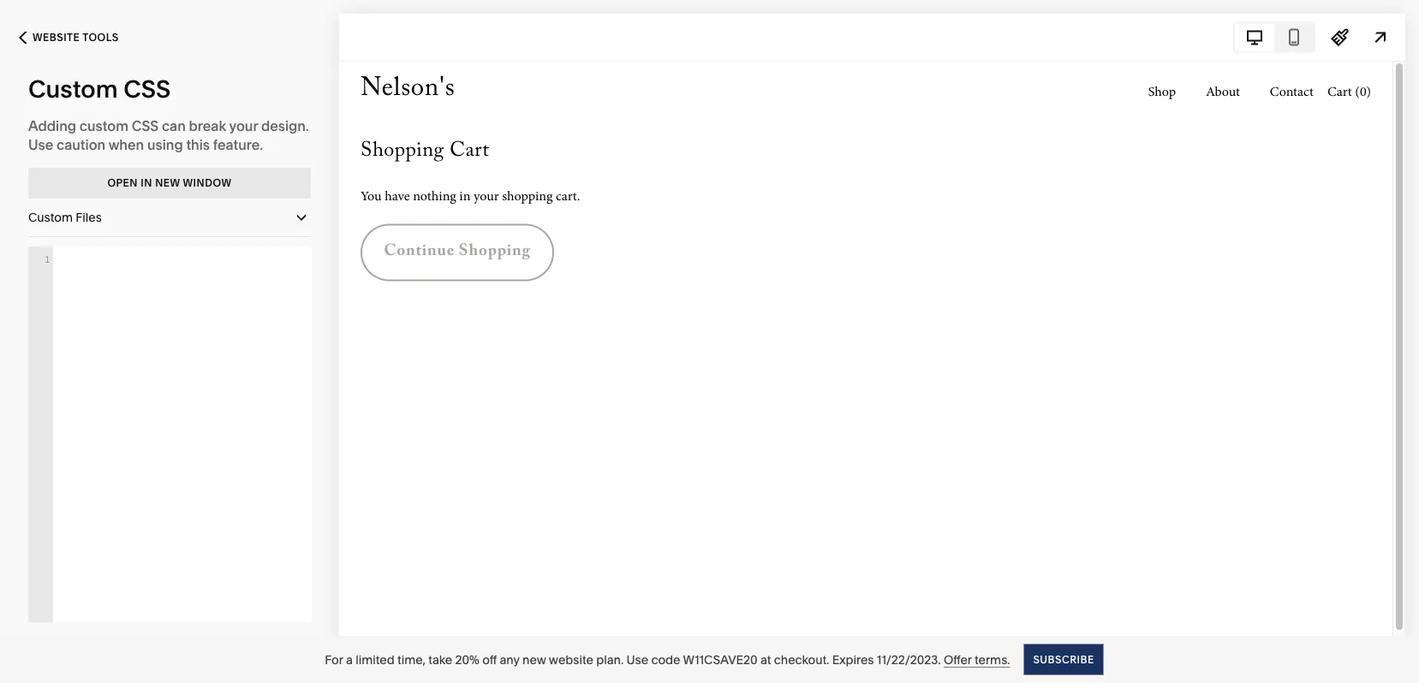 Task type: describe. For each thing, give the bounding box(es) containing it.
0 vertical spatial css
[[123, 75, 171, 104]]

at
[[761, 653, 771, 667]]

caution
[[57, 136, 106, 153]]

custom for custom files
[[28, 210, 73, 225]]

any
[[500, 653, 520, 667]]

break
[[189, 117, 226, 134]]

custom files
[[28, 210, 102, 225]]

when
[[108, 136, 144, 153]]

website tools button
[[0, 19, 138, 57]]

open in new window button
[[28, 168, 311, 199]]

files
[[76, 210, 102, 225]]

website
[[549, 653, 593, 667]]

custom
[[80, 117, 129, 134]]

expires
[[832, 653, 874, 667]]

1
[[44, 254, 51, 266]]

subscribe button
[[1024, 645, 1104, 675]]

design.
[[261, 117, 309, 134]]

off
[[482, 653, 497, 667]]

offer
[[944, 653, 972, 667]]

window
[[183, 177, 232, 189]]

a
[[346, 653, 353, 667]]

plan.
[[596, 653, 624, 667]]

subscribe
[[1033, 654, 1095, 666]]

custom for custom css
[[28, 75, 118, 104]]

custom css
[[28, 75, 171, 104]]

time,
[[398, 653, 426, 667]]



Task type: locate. For each thing, give the bounding box(es) containing it.
use
[[28, 136, 53, 153], [627, 653, 649, 667]]

open in new window
[[107, 177, 232, 189]]

offer terms. link
[[944, 653, 1010, 668]]

1 custom from the top
[[28, 75, 118, 104]]

website tools
[[33, 31, 119, 44]]

use right plan.
[[627, 653, 649, 667]]

code
[[651, 653, 681, 667]]

for
[[325, 653, 343, 667]]

take
[[429, 653, 452, 667]]

css up 'when'
[[132, 117, 159, 134]]

1 vertical spatial custom
[[28, 210, 73, 225]]

1 horizontal spatial use
[[627, 653, 649, 667]]

adding custom css can break your design. use caution when using this feature.
[[28, 117, 309, 153]]

custom
[[28, 75, 118, 104], [28, 210, 73, 225]]

can
[[162, 117, 186, 134]]

css up can
[[123, 75, 171, 104]]

open
[[107, 177, 138, 189]]

2 custom from the top
[[28, 210, 73, 225]]

this
[[186, 136, 210, 153]]

css inside adding custom css can break your design. use caution when using this feature.
[[132, 117, 159, 134]]

using
[[147, 136, 183, 153]]

checkout.
[[774, 653, 829, 667]]

website
[[33, 31, 80, 44]]

use inside adding custom css can break your design. use caution when using this feature.
[[28, 136, 53, 153]]

custom left files
[[28, 210, 73, 225]]

feature.
[[213, 136, 263, 153]]

1 vertical spatial css
[[132, 117, 159, 134]]

11/22/2023.
[[877, 653, 941, 667]]

1 vertical spatial use
[[627, 653, 649, 667]]

use down adding
[[28, 136, 53, 153]]

custom up adding
[[28, 75, 118, 104]]

0 vertical spatial custom
[[28, 75, 118, 104]]

adding
[[28, 117, 76, 134]]

tab list
[[1235, 24, 1314, 51]]

w11csave20
[[683, 653, 758, 667]]

terms.
[[975, 653, 1010, 667]]

limited
[[356, 653, 395, 667]]

0 vertical spatial use
[[28, 136, 53, 153]]

0 horizontal spatial use
[[28, 136, 53, 153]]

in
[[141, 177, 152, 189]]

tools
[[82, 31, 119, 44]]

20%
[[455, 653, 480, 667]]

for a limited time, take 20% off any new website plan. use code w11csave20 at checkout. expires 11/22/2023. offer terms.
[[325, 653, 1010, 667]]

your
[[229, 117, 258, 134]]

new
[[155, 177, 180, 189]]

new
[[523, 653, 546, 667]]

css
[[123, 75, 171, 104], [132, 117, 159, 134]]



Task type: vqa. For each thing, say whether or not it's contained in the screenshot.
the top 'Social'
no



